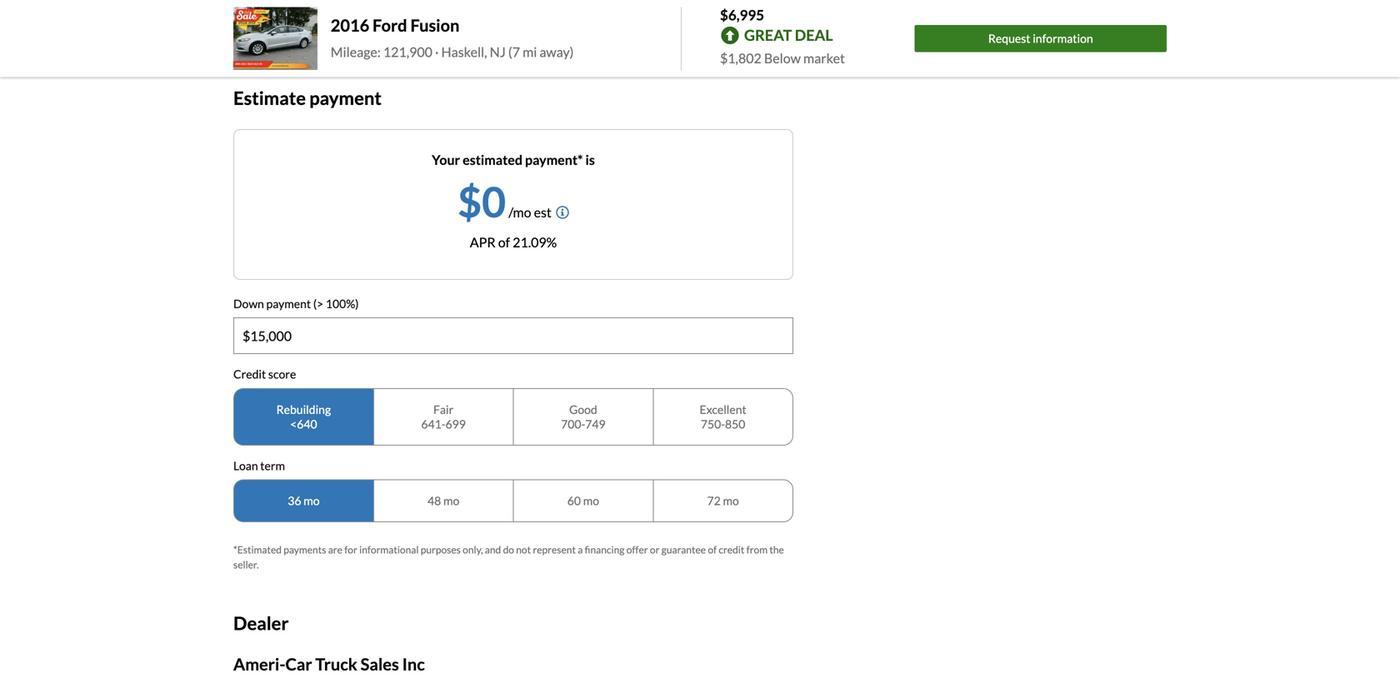 Task type: describe. For each thing, give the bounding box(es) containing it.
request
[[988, 31, 1030, 45]]

rebuilding <640
[[276, 402, 331, 431]]

payments
[[284, 544, 326, 556]]

$0 /mo est
[[458, 176, 552, 226]]

a
[[578, 544, 583, 556]]

truck
[[315, 655, 357, 675]]

estimate
[[233, 87, 306, 109]]

loan
[[233, 459, 258, 473]]

score
[[268, 367, 296, 381]]

your estimated payment* is
[[432, 151, 595, 168]]

estimate payment
[[233, 87, 382, 109]]

down
[[233, 296, 264, 311]]

financing
[[585, 544, 625, 556]]

show price history
[[233, 29, 341, 45]]

2016 ford fusion mileage: 121,900 · haskell, nj (7 mi away)
[[331, 15, 574, 60]]

are
[[328, 544, 342, 556]]

<640
[[290, 417, 317, 431]]

and
[[485, 544, 501, 556]]

rebuilding
[[276, 402, 331, 417]]

guarantee
[[661, 544, 706, 556]]

641-
[[421, 417, 445, 431]]

informational
[[359, 544, 419, 556]]

850
[[725, 417, 745, 431]]

mo for 36 mo
[[304, 494, 320, 508]]

only,
[[463, 544, 483, 556]]

payment for estimate
[[309, 87, 382, 109]]

request information
[[988, 31, 1093, 45]]

ameri-
[[233, 655, 285, 675]]

750-
[[701, 417, 725, 431]]

good 700-749
[[561, 402, 606, 431]]

Down payment (> 100%) text field
[[234, 318, 793, 353]]

deal
[[795, 26, 833, 44]]

121,900
[[383, 44, 432, 60]]

ameri-car truck sales inc
[[233, 655, 425, 675]]

show
[[233, 29, 265, 45]]

for
[[344, 544, 357, 556]]

72 mo
[[707, 494, 739, 508]]

48
[[428, 494, 441, 508]]

below
[[764, 50, 801, 66]]

car
[[285, 655, 312, 675]]

dealer
[[233, 613, 289, 634]]

2016 ford fusion image
[[233, 7, 317, 70]]

36 mo
[[288, 494, 320, 508]]

payment for down
[[266, 296, 311, 311]]

seller.
[[233, 559, 259, 571]]

offer
[[626, 544, 648, 556]]

$0
[[458, 176, 506, 226]]

sales
[[361, 655, 399, 675]]

price
[[268, 29, 297, 45]]

credit
[[719, 544, 744, 556]]

nj
[[490, 44, 506, 60]]

excellent 750-850
[[700, 402, 746, 431]]

*estimated payments are for informational purposes only, and do not represent a financing offer or guarantee of credit from the seller.
[[233, 544, 784, 571]]

information
[[1033, 31, 1093, 45]]

est
[[534, 204, 552, 220]]

ameri-car truck sales inc link
[[233, 655, 425, 675]]

of inside *estimated payments are for informational purposes only, and do not represent a financing offer or guarantee of credit from the seller.
[[708, 544, 717, 556]]

ford
[[373, 15, 407, 35]]

100%)
[[326, 296, 359, 311]]

info circle image
[[556, 206, 569, 219]]



Task type: vqa. For each thing, say whether or not it's contained in the screenshot.
121,900
yes



Task type: locate. For each thing, give the bounding box(es) containing it.
0 vertical spatial of
[[498, 234, 510, 250]]

down payment (> 100%)
[[233, 296, 359, 311]]

48 mo
[[428, 494, 459, 508]]

haskell,
[[441, 44, 487, 60]]

(7
[[508, 44, 520, 60]]

inc
[[402, 655, 425, 675]]

show price history link
[[233, 29, 341, 45]]

$1,802
[[720, 50, 762, 66]]

loan term
[[233, 459, 285, 473]]

(>
[[313, 296, 323, 311]]

mo
[[304, 494, 320, 508], [443, 494, 459, 508], [583, 494, 599, 508], [723, 494, 739, 508]]

apr of 21.09%
[[470, 234, 557, 250]]

mo right 60
[[583, 494, 599, 508]]

represent
[[533, 544, 576, 556]]

of left credit
[[708, 544, 717, 556]]

purposes
[[421, 544, 461, 556]]

is
[[585, 151, 595, 168]]

2016
[[331, 15, 369, 35]]

the
[[770, 544, 784, 556]]

700-
[[561, 417, 585, 431]]

away)
[[540, 44, 574, 60]]

·
[[435, 44, 439, 60]]

history
[[300, 29, 341, 45]]

3 mo from the left
[[583, 494, 599, 508]]

or
[[650, 544, 660, 556]]

fair 641-699
[[421, 402, 466, 431]]

$1,802 below market
[[720, 50, 845, 66]]

mo right 36
[[304, 494, 320, 508]]

good
[[569, 402, 597, 417]]

great
[[744, 26, 792, 44]]

72
[[707, 494, 721, 508]]

60
[[567, 494, 581, 508]]

your
[[432, 151, 460, 168]]

2 mo from the left
[[443, 494, 459, 508]]

fusion
[[410, 15, 459, 35]]

mileage:
[[331, 44, 381, 60]]

mi
[[523, 44, 537, 60]]

*estimated
[[233, 544, 282, 556]]

apr
[[470, 234, 496, 250]]

market
[[803, 50, 845, 66]]

/mo
[[509, 204, 531, 220]]

mo for 48 mo
[[443, 494, 459, 508]]

0 vertical spatial payment
[[309, 87, 382, 109]]

request information button
[[915, 25, 1167, 52]]

term
[[260, 459, 285, 473]]

credit
[[233, 367, 266, 381]]

from
[[746, 544, 768, 556]]

749
[[585, 417, 606, 431]]

1 vertical spatial payment
[[266, 296, 311, 311]]

excellent
[[700, 402, 746, 417]]

60 mo
[[567, 494, 599, 508]]

1 vertical spatial of
[[708, 544, 717, 556]]

699
[[445, 417, 466, 431]]

payment
[[309, 87, 382, 109], [266, 296, 311, 311]]

1 horizontal spatial of
[[708, 544, 717, 556]]

36
[[288, 494, 301, 508]]

21.09%
[[513, 234, 557, 250]]

great deal
[[744, 26, 833, 44]]

mo right 72
[[723, 494, 739, 508]]

credit score
[[233, 367, 296, 381]]

4 mo from the left
[[723, 494, 739, 508]]

$6,995
[[720, 6, 764, 23]]

mo right 48
[[443, 494, 459, 508]]

payment down mileage:
[[309, 87, 382, 109]]

payment*
[[525, 151, 583, 168]]

of
[[498, 234, 510, 250], [708, 544, 717, 556]]

do
[[503, 544, 514, 556]]

mo for 72 mo
[[723, 494, 739, 508]]

not
[[516, 544, 531, 556]]

mo for 60 mo
[[583, 494, 599, 508]]

payment left (>
[[266, 296, 311, 311]]

fair
[[433, 402, 454, 417]]

0 horizontal spatial of
[[498, 234, 510, 250]]

estimated
[[463, 151, 522, 168]]

of right apr
[[498, 234, 510, 250]]

1 mo from the left
[[304, 494, 320, 508]]



